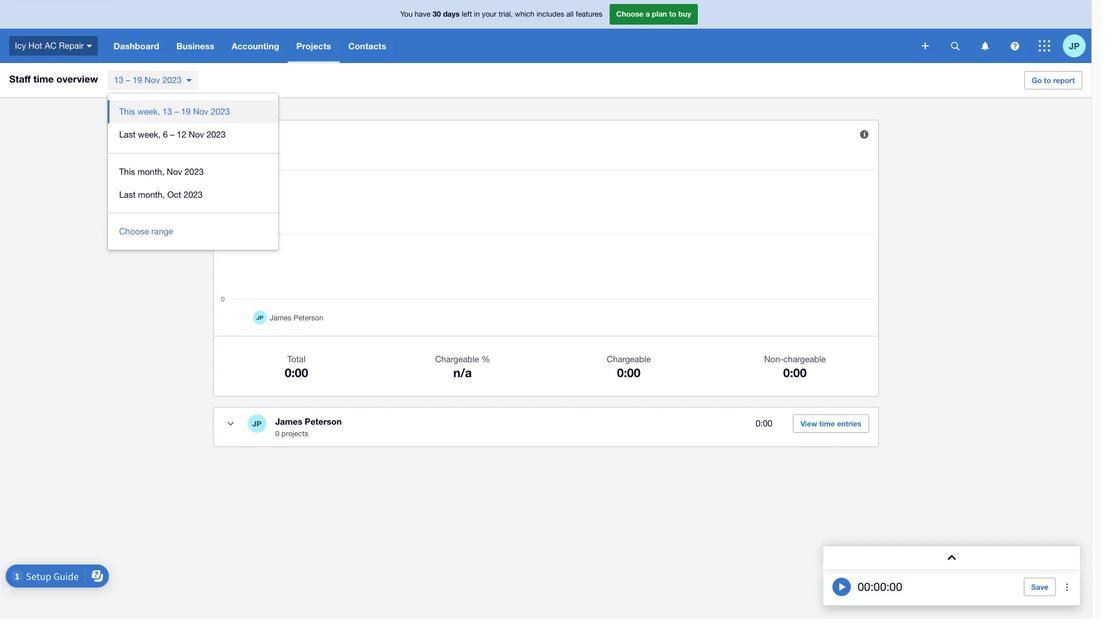 Task type: locate. For each thing, give the bounding box(es) containing it.
0 vertical spatial choose
[[616, 9, 644, 18]]

month, inside button
[[138, 167, 164, 177]]

choose
[[616, 9, 644, 18], [119, 226, 149, 236]]

to left 'buy'
[[669, 9, 677, 18]]

navigation containing dashboard
[[105, 29, 914, 63]]

choose inside button
[[119, 226, 149, 236]]

2 chargeable from the left
[[607, 354, 651, 364]]

hot
[[28, 41, 42, 50]]

month, left oct
[[138, 190, 165, 199]]

to right go
[[1044, 76, 1052, 85]]

n/a
[[454, 366, 472, 380]]

–
[[126, 75, 130, 85], [174, 107, 179, 116], [170, 130, 174, 139]]

range
[[151, 226, 173, 236]]

jp up the report
[[1069, 40, 1080, 51]]

1 vertical spatial –
[[174, 107, 179, 116]]

1 vertical spatial week,
[[138, 130, 161, 139]]

dashboard link
[[105, 29, 168, 63]]

peterson
[[305, 416, 342, 426]]

0 horizontal spatial 13
[[114, 75, 124, 85]]

choose left range
[[119, 226, 149, 236]]

list box containing this week, 13 – 19 nov 2023
[[108, 93, 279, 153]]

group
[[108, 93, 279, 250]]

0 vertical spatial –
[[126, 75, 130, 85]]

list box
[[108, 93, 279, 153], [108, 153, 279, 213]]

1 vertical spatial to
[[1044, 76, 1052, 85]]

0:00 inside chargeable 0:00
[[617, 366, 641, 380]]

month, for this
[[138, 167, 164, 177]]

includes
[[537, 10, 564, 18]]

this inside button
[[119, 167, 135, 177]]

you
[[400, 10, 413, 18]]

days
[[443, 9, 460, 18]]

business button
[[168, 29, 223, 63]]

2023 up this week, 13 – 19 nov 2023
[[162, 75, 182, 85]]

0 horizontal spatial jp
[[253, 419, 262, 428]]

this inside button
[[119, 107, 135, 116]]

list box containing this month, nov 2023
[[108, 153, 279, 213]]

choose inside banner
[[616, 9, 644, 18]]

time inside view time entries link
[[820, 419, 835, 428]]

a
[[646, 9, 650, 18]]

time right staff
[[33, 73, 54, 85]]

choose range link
[[119, 226, 173, 236]]

13 – 19 nov 2023
[[114, 75, 182, 85]]

0 vertical spatial 19
[[133, 75, 142, 85]]

last inside last week, 6 – 12 nov 2023 button
[[119, 130, 136, 139]]

chargeable
[[784, 354, 826, 364]]

1 last from the top
[[119, 130, 136, 139]]

13 inside button
[[163, 107, 172, 116]]

00:00:00
[[858, 580, 903, 593]]

1 vertical spatial choose
[[119, 226, 149, 236]]

choose for choose range
[[119, 226, 149, 236]]

0 vertical spatial 13
[[114, 75, 124, 85]]

month,
[[138, 167, 164, 177], [138, 190, 165, 199]]

chargeable inside chargeable % n/a
[[435, 354, 479, 364]]

chart key image
[[860, 130, 869, 138]]

– inside popup button
[[126, 75, 130, 85]]

1 horizontal spatial chargeable
[[607, 354, 651, 364]]

choose range button
[[108, 220, 279, 243]]

0 horizontal spatial time
[[33, 73, 54, 85]]

1 chargeable from the left
[[435, 354, 479, 364]]

1 vertical spatial this
[[119, 167, 135, 177]]

last down this month, nov 2023
[[119, 190, 136, 199]]

0 vertical spatial week,
[[138, 107, 160, 116]]

2023 up last week, 6 – 12 nov 2023 button
[[211, 107, 230, 116]]

last for last month, oct 2023
[[119, 190, 136, 199]]

this up last month, oct 2023
[[119, 167, 135, 177]]

banner containing jp
[[0, 0, 1092, 63]]

2023 inside last week, 6 – 12 nov 2023 button
[[207, 130, 226, 139]]

your
[[482, 10, 497, 18]]

nov
[[145, 75, 160, 85], [193, 107, 209, 116], [189, 130, 204, 139], [167, 167, 182, 177]]

time right view
[[820, 419, 835, 428]]

week, down 13 – 19 nov 2023 popup button on the top of page
[[138, 107, 160, 116]]

2 vertical spatial –
[[170, 130, 174, 139]]

1 horizontal spatial choose
[[616, 9, 644, 18]]

svg image
[[922, 42, 929, 49]]

30
[[433, 9, 441, 18]]

– right "6"
[[170, 130, 174, 139]]

%
[[482, 354, 490, 364]]

2023 inside this month, nov 2023 button
[[185, 167, 204, 177]]

13 up "6"
[[163, 107, 172, 116]]

0
[[275, 429, 280, 438]]

james peterson 0 projects
[[275, 416, 342, 438]]

james
[[275, 416, 302, 426]]

toggle button
[[219, 412, 242, 435]]

19 down dashboard link
[[133, 75, 142, 85]]

19 inside popup button
[[133, 75, 142, 85]]

0 horizontal spatial 19
[[133, 75, 142, 85]]

1 this from the top
[[119, 107, 135, 116]]

0:00
[[285, 366, 308, 380], [617, 366, 641, 380], [784, 366, 807, 380], [756, 419, 773, 428]]

oct
[[167, 190, 181, 199]]

svg image
[[1039, 40, 1051, 52], [951, 42, 960, 50], [982, 42, 989, 50], [1011, 42, 1019, 50], [87, 45, 92, 47]]

last left "6"
[[119, 130, 136, 139]]

left
[[462, 10, 472, 18]]

this
[[119, 107, 135, 116], [119, 167, 135, 177]]

jp right the toggle icon
[[253, 419, 262, 428]]

0 vertical spatial to
[[669, 9, 677, 18]]

0 vertical spatial jp
[[1069, 40, 1080, 51]]

entries
[[837, 419, 862, 428]]

week, left "6"
[[138, 130, 161, 139]]

0 vertical spatial last
[[119, 130, 136, 139]]

to inside button
[[1044, 76, 1052, 85]]

13 down dashboard link
[[114, 75, 124, 85]]

have
[[415, 10, 431, 18]]

2023 right oct
[[184, 190, 203, 199]]

nov inside popup button
[[145, 75, 160, 85]]

month, up last month, oct 2023
[[138, 167, 164, 177]]

1 vertical spatial month,
[[138, 190, 165, 199]]

– down dashboard link
[[126, 75, 130, 85]]

– up last week, 6 – 12 nov 2023
[[174, 107, 179, 116]]

0 vertical spatial month,
[[138, 167, 164, 177]]

2 list box from the top
[[108, 153, 279, 213]]

1 vertical spatial 19
[[181, 107, 191, 116]]

you have 30 days left in your trial, which includes all features
[[400, 9, 603, 18]]

plan
[[652, 9, 667, 18]]

week, for last
[[138, 130, 161, 139]]

this week, 13 – 19 nov 2023 button
[[108, 100, 279, 123]]

0 horizontal spatial choose
[[119, 226, 149, 236]]

chargeable
[[435, 354, 479, 364], [607, 354, 651, 364]]

2023 inside 13 – 19 nov 2023 popup button
[[162, 75, 182, 85]]

2 this from the top
[[119, 167, 135, 177]]

2023 down the this week, 13 – 19 nov 2023 button
[[207, 130, 226, 139]]

1 list box from the top
[[108, 93, 279, 153]]

1 horizontal spatial jp
[[1069, 40, 1080, 51]]

nov down dashboard at left top
[[145, 75, 160, 85]]

jp
[[1069, 40, 1080, 51], [253, 419, 262, 428]]

0 horizontal spatial chargeable
[[435, 354, 479, 364]]

time
[[33, 73, 54, 85], [820, 419, 835, 428]]

choose left a
[[616, 9, 644, 18]]

0 vertical spatial this
[[119, 107, 135, 116]]

13
[[114, 75, 124, 85], [163, 107, 172, 116]]

last inside last month, oct 2023 button
[[119, 190, 136, 199]]

this down 13 – 19 nov 2023 at the top left of page
[[119, 107, 135, 116]]

1 vertical spatial 13
[[163, 107, 172, 116]]

trial,
[[499, 10, 513, 18]]

last
[[119, 130, 136, 139], [119, 190, 136, 199]]

1 horizontal spatial to
[[1044, 76, 1052, 85]]

2 last from the top
[[119, 190, 136, 199]]

staff time overview
[[9, 73, 98, 85]]

month, for last
[[138, 190, 165, 199]]

19 up the 12
[[181, 107, 191, 116]]

2023
[[162, 75, 182, 85], [211, 107, 230, 116], [207, 130, 226, 139], [185, 167, 204, 177], [184, 190, 203, 199]]

banner
[[0, 0, 1092, 63]]

nov up oct
[[167, 167, 182, 177]]

to
[[669, 9, 677, 18], [1044, 76, 1052, 85]]

this month, nov 2023
[[119, 167, 204, 177]]

navigation
[[105, 29, 914, 63]]

19
[[133, 75, 142, 85], [181, 107, 191, 116]]

nov up last week, 6 – 12 nov 2023 button
[[193, 107, 209, 116]]

icy hot ac repair
[[15, 41, 84, 50]]

month, inside button
[[138, 190, 165, 199]]

this for this week, 13 – 19 nov 2023
[[119, 107, 135, 116]]

0 vertical spatial time
[[33, 73, 54, 85]]

1 horizontal spatial 19
[[181, 107, 191, 116]]

1 vertical spatial last
[[119, 190, 136, 199]]

1 vertical spatial time
[[820, 419, 835, 428]]

1 horizontal spatial 13
[[163, 107, 172, 116]]

2023 up last month, oct 2023 button
[[185, 167, 204, 177]]

0:00 inside non-chargeable 0:00
[[784, 366, 807, 380]]

week,
[[138, 107, 160, 116], [138, 130, 161, 139]]

1 horizontal spatial time
[[820, 419, 835, 428]]

last month, oct 2023 button
[[108, 183, 279, 206]]

12
[[177, 130, 186, 139]]

last week, 6 – 12 nov 2023 button
[[108, 123, 279, 146]]

2023 inside the this week, 13 – 19 nov 2023 button
[[211, 107, 230, 116]]

non-chargeable 0:00
[[764, 354, 826, 380]]

chart key button
[[853, 123, 876, 146]]



Task type: describe. For each thing, give the bounding box(es) containing it.
projects
[[282, 429, 308, 438]]

this week, 13 – 19 nov 2023
[[119, 107, 230, 116]]

start timer image
[[833, 578, 851, 596]]

projects button
[[288, 29, 340, 63]]

chargeable 0:00
[[607, 354, 651, 380]]

svg image inside the icy hot ac repair "popup button"
[[87, 45, 92, 47]]

overview
[[56, 73, 98, 85]]

toggle image
[[228, 422, 234, 426]]

ac
[[45, 41, 56, 50]]

icy
[[15, 41, 26, 50]]

chargeable for 0:00
[[607, 354, 651, 364]]

repair
[[59, 41, 84, 50]]

time for staff
[[33, 73, 54, 85]]

choose a plan to buy
[[616, 9, 692, 18]]

group containing this week, 13 – 19 nov 2023
[[108, 93, 279, 250]]

view
[[801, 419, 818, 428]]

0 horizontal spatial to
[[669, 9, 677, 18]]

this for this month, nov 2023
[[119, 167, 135, 177]]

features
[[576, 10, 603, 18]]

icy hot ac repair button
[[0, 29, 105, 63]]

report
[[1054, 76, 1075, 85]]

total
[[288, 354, 306, 364]]

staff
[[9, 73, 31, 85]]

– for 13
[[174, 107, 179, 116]]

contacts
[[349, 41, 386, 51]]

week, for this
[[138, 107, 160, 116]]

buy
[[679, 9, 692, 18]]

nov right the 12
[[189, 130, 204, 139]]

time for view
[[820, 419, 835, 428]]

choose for choose a plan to buy
[[616, 9, 644, 18]]

1 vertical spatial jp
[[253, 419, 262, 428]]

last for last week, 6 – 12 nov 2023
[[119, 130, 136, 139]]

go to report button
[[1025, 71, 1083, 89]]

accounting button
[[223, 29, 288, 63]]

more options image
[[1056, 575, 1079, 598]]

choose range
[[119, 226, 173, 236]]

save
[[1032, 582, 1049, 592]]

view time entries link
[[793, 414, 869, 433]]

13 inside popup button
[[114, 75, 124, 85]]

jp inside popup button
[[1069, 40, 1080, 51]]

last month, oct 2023
[[119, 190, 203, 199]]

dashboard
[[114, 41, 159, 51]]

total 0:00
[[285, 354, 308, 380]]

go
[[1032, 76, 1042, 85]]

19 inside button
[[181, 107, 191, 116]]

jp button
[[1063, 29, 1092, 63]]

accounting
[[232, 41, 279, 51]]

view time entries
[[801, 419, 862, 428]]

business
[[177, 41, 214, 51]]

last week, 6 – 12 nov 2023
[[119, 130, 226, 139]]

chargeable % n/a
[[435, 354, 490, 380]]

which
[[515, 10, 535, 18]]

in
[[474, 10, 480, 18]]

contacts button
[[340, 29, 395, 63]]

projects
[[297, 41, 331, 51]]

go to report
[[1032, 76, 1075, 85]]

2023 inside last month, oct 2023 button
[[184, 190, 203, 199]]

6
[[163, 130, 168, 139]]

nov inside button
[[167, 167, 182, 177]]

– for 6
[[170, 130, 174, 139]]

all
[[567, 10, 574, 18]]

13 – 19 nov 2023 button
[[107, 71, 199, 90]]

save button
[[1024, 578, 1056, 596]]

non-
[[764, 354, 784, 364]]

chargeable for n/a
[[435, 354, 479, 364]]

this month, nov 2023 button
[[108, 160, 279, 183]]



Task type: vqa. For each thing, say whether or not it's contained in the screenshot.


